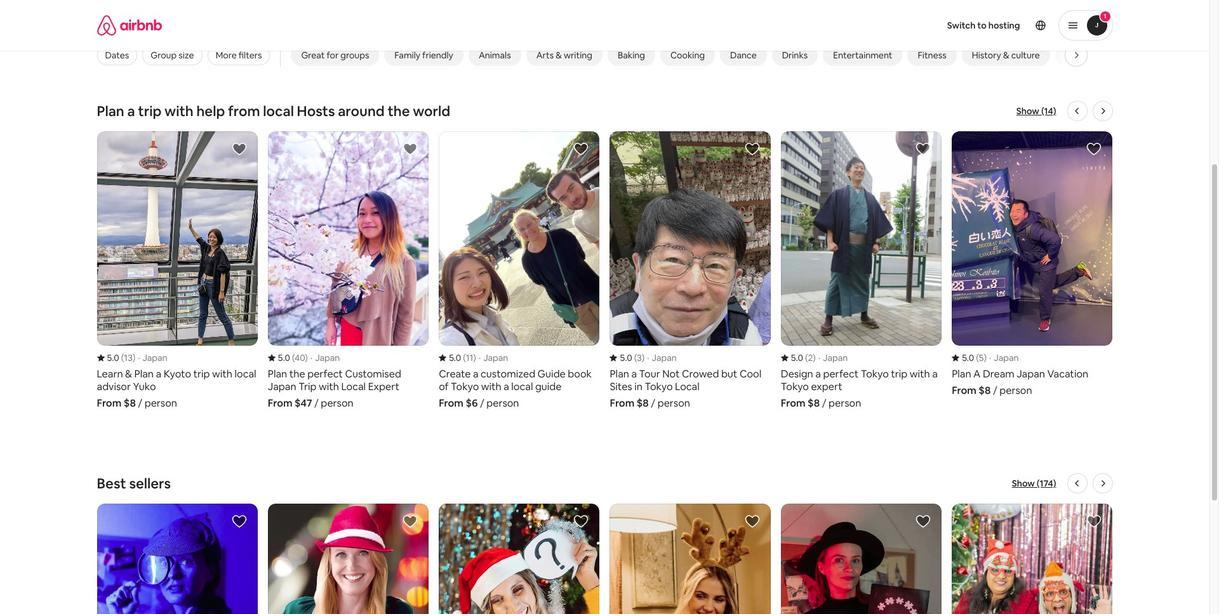 Task type: vqa. For each thing, say whether or not it's contained in the screenshot.
the 'won't'
no



Task type: locate. For each thing, give the bounding box(es) containing it.
arts & writing
[[536, 50, 592, 61]]

6 japan from the left
[[994, 352, 1019, 364]]

) inside plan a tour not crowed but cool sites in tokyo local group
[[642, 352, 645, 364]]

1 button
[[1058, 10, 1113, 41]]

from left $47
[[268, 397, 293, 410]]

( inside plan a tour not crowed but cool sites in tokyo local group
[[634, 352, 637, 364]]

) inside learn & plan a kyoto trip with local advisor yuko group
[[132, 352, 135, 364]]

· for 5.0 ( 13 )
[[138, 352, 140, 364]]

) inside plan a dream japan vacation group
[[984, 352, 987, 364]]

from $8 / person for 5.0 ( 13 )
[[97, 397, 177, 410]]

5.0 ( 11 )
[[449, 352, 476, 364]]

5 ) from the left
[[813, 352, 816, 364]]

plan a tour not crowed but cool sites in tokyo local group
[[610, 131, 771, 410]]

from
[[228, 102, 260, 120]]

5.0 for 5.0 ( 11 )
[[449, 352, 461, 364]]

save this experience image inside learn & plan a kyoto trip with local advisor yuko group
[[232, 142, 247, 157]]

(174)
[[1037, 478, 1056, 489]]

fitness element
[[918, 50, 947, 61]]

· japan
[[138, 352, 167, 364], [310, 352, 340, 364], [479, 352, 508, 364], [647, 352, 677, 364], [818, 352, 848, 364], [989, 352, 1019, 364]]

from
[[952, 384, 977, 397], [97, 397, 121, 410], [268, 397, 293, 410], [439, 397, 464, 410], [610, 397, 635, 410], [781, 397, 806, 410]]

/ inside learn & plan a kyoto trip with local advisor yuko group
[[138, 397, 142, 410]]

from $8 / person for 5.0 ( 2 )
[[781, 397, 861, 410]]

baking
[[618, 50, 645, 61]]

/ inside design a perfect tokyo trip with a tokyo expert 'group'
[[822, 397, 826, 410]]

from $8 / person down 5
[[952, 384, 1032, 397]]

) inside create a customized guide book of tokyo with a local guide group
[[473, 352, 476, 364]]

dance element
[[730, 50, 757, 61]]

1 japan from the left
[[143, 352, 167, 364]]

1 ( from the left
[[121, 352, 124, 364]]

japan right 3
[[652, 352, 677, 364]]

from $8 / person down '2'
[[781, 397, 861, 410]]

2 japan from the left
[[315, 352, 340, 364]]

japan inside group
[[994, 352, 1019, 364]]

from inside design a perfect tokyo trip with a tokyo expert 'group'
[[781, 397, 806, 410]]

/ inside create a customized guide book of tokyo with a local guide group
[[480, 397, 484, 410]]

· japan inside learn & plan a kyoto trip with local advisor yuko group
[[138, 352, 167, 364]]

group size button
[[142, 45, 202, 65]]

1 · from the left
[[138, 352, 140, 364]]

5 5.0 from the left
[[791, 352, 803, 364]]

cooking element
[[671, 50, 705, 61]]

4 ) from the left
[[642, 352, 645, 364]]

& for arts
[[556, 50, 562, 61]]

person for 5.0 ( 3 )
[[658, 397, 690, 410]]

4 japan from the left
[[652, 352, 677, 364]]

from inside create a customized guide book of tokyo with a local guide group
[[439, 397, 464, 410]]

2 ( from the left
[[292, 352, 295, 364]]

4 5.0 from the left
[[620, 352, 632, 364]]

around
[[338, 102, 385, 120]]

japan inside group
[[315, 352, 340, 364]]

$8 inside learn & plan a kyoto trip with local advisor yuko group
[[124, 397, 136, 410]]

5.0 left 3
[[620, 352, 632, 364]]

(
[[121, 352, 124, 364], [292, 352, 295, 364], [463, 352, 466, 364], [634, 352, 637, 364], [805, 352, 808, 364], [976, 352, 979, 364]]

drinks element
[[782, 50, 808, 61]]

$8
[[979, 384, 991, 397], [124, 397, 136, 410], [637, 397, 649, 410], [808, 397, 820, 410]]

· inside design a perfect tokyo trip with a tokyo expert 'group'
[[818, 352, 820, 364]]

2 ) from the left
[[305, 352, 308, 364]]

from for 5.0 ( 40 )
[[268, 397, 293, 410]]

5.0 inside learn & plan a kyoto trip with local advisor yuko group
[[107, 352, 119, 364]]

( for 3
[[634, 352, 637, 364]]

5.0 left 11
[[449, 352, 461, 364]]

1 5.0 from the left
[[107, 352, 119, 364]]

5.0 left 5
[[962, 352, 974, 364]]

animals element
[[479, 50, 511, 61]]

$8 inside plan a tour not crowed but cool sites in tokyo local group
[[637, 397, 649, 410]]

best
[[97, 475, 126, 493]]

from $8 / person inside learn & plan a kyoto trip with local advisor yuko group
[[97, 397, 177, 410]]

· japan inside plan a tour not crowed but cool sites in tokyo local group
[[647, 352, 677, 364]]

japan inside learn & plan a kyoto trip with local advisor yuko group
[[143, 352, 167, 364]]

( inside plan a dream japan vacation group
[[976, 352, 979, 364]]

/ inside plan a tour not crowed but cool sites in tokyo local group
[[651, 397, 655, 410]]

5.0 ( 3 )
[[620, 352, 645, 364]]

· japan right '2'
[[818, 352, 848, 364]]

fitness
[[918, 50, 947, 61]]

5.0 ( 13 )
[[107, 352, 135, 364]]

great for groups
[[301, 50, 369, 61]]

· right 5
[[989, 352, 991, 364]]

design a perfect tokyo trip with a tokyo expert group
[[781, 131, 942, 410]]

& right arts
[[556, 50, 562, 61]]

drinks button
[[772, 44, 818, 66]]

plan a trip with help from local hosts around the world
[[97, 102, 450, 120]]

· japan for 5.0 ( 2 )
[[818, 352, 848, 364]]

japan right '2'
[[823, 352, 848, 364]]

$6
[[466, 397, 478, 410]]

2 5.0 from the left
[[278, 352, 290, 364]]

japan
[[143, 352, 167, 364], [315, 352, 340, 364], [483, 352, 508, 364], [652, 352, 677, 364], [823, 352, 848, 364], [994, 352, 1019, 364]]

from inside plan a dream japan vacation group
[[952, 384, 977, 397]]

& left 'culture'
[[1003, 50, 1009, 61]]

show for plan a trip with help from local hosts around the world
[[1017, 105, 1039, 117]]

· japan for 5.0 ( 40 )
[[310, 352, 340, 364]]

3 ) from the left
[[473, 352, 476, 364]]

3 · japan from the left
[[479, 352, 508, 364]]

5.0 inside create a customized guide book of tokyo with a local guide group
[[449, 352, 461, 364]]

show left the (174)
[[1012, 478, 1035, 489]]

person inside plan a tour not crowed but cool sites in tokyo local group
[[658, 397, 690, 410]]

show left (14)
[[1017, 105, 1039, 117]]

1 & from the left
[[556, 50, 562, 61]]

5.0 inside plan a dream japan vacation group
[[962, 352, 974, 364]]

rating 5.0 out of 5; 11 reviews image
[[439, 352, 476, 364]]

6 · japan from the left
[[989, 352, 1019, 364]]

show
[[1017, 105, 1039, 117], [1012, 478, 1035, 489]]

) inside plan the perfect customised japan trip with local expert group
[[305, 352, 308, 364]]

· inside learn & plan a kyoto trip with local advisor yuko group
[[138, 352, 140, 364]]

1 vertical spatial show
[[1012, 478, 1035, 489]]

5.0 inside design a perfect tokyo trip with a tokyo expert 'group'
[[791, 352, 803, 364]]

magic button
[[1055, 44, 1100, 66]]

from left $6
[[439, 397, 464, 410]]

5 ( from the left
[[805, 352, 808, 364]]

show (14) link
[[1017, 105, 1056, 117]]

5.0 left 40
[[278, 352, 290, 364]]

cooking button
[[660, 44, 715, 66]]

· japan inside plan a dream japan vacation group
[[989, 352, 1019, 364]]

· for 5.0 ( 40 )
[[310, 352, 313, 364]]

from $6 / person
[[439, 397, 519, 410]]

( inside plan the perfect customised japan trip with local expert group
[[292, 352, 295, 364]]

japan right 5
[[994, 352, 1019, 364]]

· japan inside create a customized guide book of tokyo with a local guide group
[[479, 352, 508, 364]]

&
[[556, 50, 562, 61], [1003, 50, 1009, 61]]

from $8 / person down 13
[[97, 397, 177, 410]]

animals
[[479, 50, 511, 61]]

from inside plan a tour not crowed but cool sites in tokyo local group
[[610, 397, 635, 410]]

( for 5
[[976, 352, 979, 364]]

local
[[263, 102, 294, 120]]

5 japan from the left
[[823, 352, 848, 364]]

$8 down 13
[[124, 397, 136, 410]]

japan inside create a customized guide book of tokyo with a local guide group
[[483, 352, 508, 364]]

japan right 40
[[315, 352, 340, 364]]

switch to hosting link
[[940, 12, 1028, 39]]

3 · from the left
[[479, 352, 481, 364]]

· japan for 5.0 ( 5 )
[[989, 352, 1019, 364]]

· right 40
[[310, 352, 313, 364]]

1 horizontal spatial &
[[1003, 50, 1009, 61]]

· right 13
[[138, 352, 140, 364]]

5.0 left '2'
[[791, 352, 803, 364]]

/
[[993, 384, 997, 397], [138, 397, 142, 410], [314, 397, 319, 410], [480, 397, 484, 410], [651, 397, 655, 410], [822, 397, 826, 410]]

more filters
[[216, 50, 262, 61]]

3 ( from the left
[[463, 352, 466, 364]]

5.0 for 5.0 ( 2 )
[[791, 352, 803, 364]]

( inside design a perfect tokyo trip with a tokyo expert 'group'
[[805, 352, 808, 364]]

arts & writing element
[[536, 50, 592, 61]]

( inside learn & plan a kyoto trip with local advisor yuko group
[[121, 352, 124, 364]]

6 ) from the left
[[984, 352, 987, 364]]

from down "rating 5.0 out of 5; 3 reviews" image at bottom right
[[610, 397, 635, 410]]

· japan right 3
[[647, 352, 677, 364]]

4 · japan from the left
[[647, 352, 677, 364]]

from inside plan the perfect customised japan trip with local expert group
[[268, 397, 293, 410]]

entertainment button
[[823, 44, 903, 66]]

$8 inside design a perfect tokyo trip with a tokyo expert 'group'
[[808, 397, 820, 410]]

/ for 5.0 ( 3 )
[[651, 397, 655, 410]]

· right '2'
[[818, 352, 820, 364]]

person for 5.0 ( 11 )
[[487, 397, 519, 410]]

person inside plan the perfect customised japan trip with local expert group
[[321, 397, 354, 410]]

· japan right 11
[[479, 352, 508, 364]]

history & culture button
[[962, 44, 1050, 66]]

/ inside plan a dream japan vacation group
[[993, 384, 997, 397]]

5.0 ( 40 )
[[278, 352, 308, 364]]

from $8 / person down 3
[[610, 397, 690, 410]]

family friendly button
[[384, 44, 463, 66]]

· inside plan a tour not crowed but cool sites in tokyo local group
[[647, 352, 649, 364]]

· inside create a customized guide book of tokyo with a local guide group
[[479, 352, 481, 364]]

4 ( from the left
[[634, 352, 637, 364]]

1 ) from the left
[[132, 352, 135, 364]]

(14)
[[1041, 105, 1056, 117]]

person for 5.0 ( 2 )
[[829, 397, 861, 410]]

japan right 13
[[143, 352, 167, 364]]

from for 5.0 ( 11 )
[[439, 397, 464, 410]]

person for 5.0 ( 13 )
[[145, 397, 177, 410]]

3 japan from the left
[[483, 352, 508, 364]]

· right 3
[[647, 352, 649, 364]]

5.0 left 13
[[107, 352, 119, 364]]

/ inside plan the perfect customised japan trip with local expert group
[[314, 397, 319, 410]]

·
[[138, 352, 140, 364], [310, 352, 313, 364], [479, 352, 481, 364], [647, 352, 649, 364], [818, 352, 820, 364], [989, 352, 991, 364]]

5 · from the left
[[818, 352, 820, 364]]

japan for 5.0 ( 3 )
[[652, 352, 677, 364]]

5.0 inside plan a tour not crowed but cool sites in tokyo local group
[[620, 352, 632, 364]]

5 · japan from the left
[[818, 352, 848, 364]]

$8 down 3
[[637, 397, 649, 410]]

( for 11
[[463, 352, 466, 364]]

person inside plan a dream japan vacation group
[[1000, 384, 1032, 397]]

dates button
[[97, 45, 137, 65]]

culture
[[1011, 50, 1040, 61]]

person
[[1000, 384, 1032, 397], [145, 397, 177, 410], [321, 397, 354, 410], [487, 397, 519, 410], [658, 397, 690, 410], [829, 397, 861, 410]]

5.0 inside plan the perfect customised japan trip with local expert group
[[278, 352, 290, 364]]

3 5.0 from the left
[[449, 352, 461, 364]]

cooking
[[671, 50, 705, 61]]

show (174) link
[[1012, 477, 1056, 490]]

/ for 5.0 ( 2 )
[[822, 397, 826, 410]]

· japan inside design a perfect tokyo trip with a tokyo expert 'group'
[[818, 352, 848, 364]]

1 · japan from the left
[[138, 352, 167, 364]]

from down rating 5.0 out of 5; 5 reviews image
[[952, 384, 977, 397]]

2 · japan from the left
[[310, 352, 340, 364]]

arts & writing button
[[526, 44, 603, 66]]

family friendly element
[[395, 50, 453, 61]]

4 · from the left
[[647, 352, 649, 364]]

/ for 5.0 ( 40 )
[[314, 397, 319, 410]]

6 5.0 from the left
[[962, 352, 974, 364]]

japan inside plan a tour not crowed but cool sites in tokyo local group
[[652, 352, 677, 364]]

from $8 / person inside plan a tour not crowed but cool sites in tokyo local group
[[610, 397, 690, 410]]

)
[[132, 352, 135, 364], [305, 352, 308, 364], [473, 352, 476, 364], [642, 352, 645, 364], [813, 352, 816, 364], [984, 352, 987, 364]]

switch to hosting
[[947, 20, 1020, 31]]

· inside plan a dream japan vacation group
[[989, 352, 991, 364]]

· japan right 5
[[989, 352, 1019, 364]]

) for 5.0 ( 11 )
[[473, 352, 476, 364]]

2 · from the left
[[310, 352, 313, 364]]

person inside create a customized guide book of tokyo with a local guide group
[[487, 397, 519, 410]]

sellers
[[129, 475, 171, 493]]

from down rating 5.0 out of 5; 2 reviews image
[[781, 397, 806, 410]]

friendly
[[422, 50, 453, 61]]

japan inside design a perfect tokyo trip with a tokyo expert 'group'
[[823, 352, 848, 364]]

from $8 / person
[[952, 384, 1032, 397], [97, 397, 177, 410], [610, 397, 690, 410], [781, 397, 861, 410]]

person inside design a perfect tokyo trip with a tokyo expert 'group'
[[829, 397, 861, 410]]

6 · from the left
[[989, 352, 991, 364]]

new this week group
[[0, 0, 1219, 30]]

dance
[[730, 50, 757, 61]]

from $8 / person inside design a perfect tokyo trip with a tokyo expert 'group'
[[781, 397, 861, 410]]

$8 for 5
[[979, 384, 991, 397]]

· right 11
[[479, 352, 481, 364]]

fitness button
[[908, 44, 957, 66]]

) inside design a perfect tokyo trip with a tokyo expert 'group'
[[813, 352, 816, 364]]

show (14)
[[1017, 105, 1056, 117]]

japan for 5.0 ( 5 )
[[994, 352, 1019, 364]]

( inside create a customized guide book of tokyo with a local guide group
[[463, 352, 466, 364]]

switch
[[947, 20, 976, 31]]

5.0
[[107, 352, 119, 364], [278, 352, 290, 364], [449, 352, 461, 364], [620, 352, 632, 364], [791, 352, 803, 364], [962, 352, 974, 364]]

· japan for 5.0 ( 3 )
[[647, 352, 677, 364]]

japan right 11
[[483, 352, 508, 364]]

best sellers
[[97, 475, 171, 493]]

person for 5.0 ( 5 )
[[1000, 384, 1032, 397]]

· japan inside plan the perfect customised japan trip with local expert group
[[310, 352, 340, 364]]

from $47 / person
[[268, 397, 354, 410]]

dance button
[[720, 44, 767, 66]]

· inside plan the perfect customised japan trip with local expert group
[[310, 352, 313, 364]]

· japan right 40
[[310, 352, 340, 364]]

13
[[124, 352, 132, 364]]

$8 inside plan a dream japan vacation group
[[979, 384, 991, 397]]

from for 5.0 ( 2 )
[[781, 397, 806, 410]]

0 horizontal spatial &
[[556, 50, 562, 61]]

save this experience image
[[232, 142, 247, 157], [574, 142, 589, 157], [745, 514, 760, 529], [1087, 514, 1102, 529]]

2 & from the left
[[1003, 50, 1009, 61]]

· japan right 13
[[138, 352, 167, 364]]

from down rating 5.0 out of 5; 13 reviews image
[[97, 397, 121, 410]]

person inside learn & plan a kyoto trip with local advisor yuko group
[[145, 397, 177, 410]]

save this experience image
[[403, 142, 418, 157], [745, 142, 760, 157], [916, 142, 931, 157], [1087, 142, 1102, 157], [232, 514, 247, 529], [403, 514, 418, 529], [574, 514, 589, 529], [916, 514, 931, 529]]

from inside learn & plan a kyoto trip with local advisor yuko group
[[97, 397, 121, 410]]

· japan for 5.0 ( 13 )
[[138, 352, 167, 364]]

0 vertical spatial show
[[1017, 105, 1039, 117]]

$8 down '2'
[[808, 397, 820, 410]]

from $8 / person inside plan a dream japan vacation group
[[952, 384, 1032, 397]]

$8 down 5
[[979, 384, 991, 397]]

6 ( from the left
[[976, 352, 979, 364]]

more
[[216, 50, 237, 61]]



Task type: describe. For each thing, give the bounding box(es) containing it.
family friendly
[[395, 50, 453, 61]]

$8 for 13
[[124, 397, 136, 410]]

/ for 5.0 ( 11 )
[[480, 397, 484, 410]]

learn & plan a kyoto trip with local advisor yuko group
[[97, 131, 258, 410]]

plan
[[97, 102, 124, 120]]

· for 5.0 ( 2 )
[[818, 352, 820, 364]]

5.0 for 5.0 ( 40 )
[[278, 352, 290, 364]]

entertainment element
[[833, 50, 892, 61]]

plan the perfect customised japan trip with local expert group
[[268, 131, 429, 410]]

world
[[413, 102, 450, 120]]

japan for 5.0 ( 2 )
[[823, 352, 848, 364]]

from $8 / person for 5.0 ( 3 )
[[610, 397, 690, 410]]

great for groups element
[[301, 50, 369, 61]]

5.0 for 5.0 ( 5 )
[[962, 352, 974, 364]]

/ for 5.0 ( 13 )
[[138, 397, 142, 410]]

rating 5.0 out of 5; 40 reviews image
[[268, 352, 308, 364]]

11
[[466, 352, 473, 364]]

help
[[196, 102, 225, 120]]

history & culture
[[972, 50, 1040, 61]]

/ for 5.0 ( 5 )
[[993, 384, 997, 397]]

dates
[[105, 50, 129, 61]]

1
[[1104, 12, 1107, 20]]

create a customized guide book of tokyo with a local guide group
[[439, 131, 600, 410]]

the
[[388, 102, 410, 120]]

great for groups button
[[291, 44, 379, 66]]

· for 5.0 ( 5 )
[[989, 352, 991, 364]]

rating 5.0 out of 5; 5 reviews image
[[952, 352, 987, 364]]

· for 5.0 ( 3 )
[[647, 352, 649, 364]]

rating 5.0 out of 5; 2 reviews image
[[781, 352, 816, 364]]

groups
[[341, 50, 369, 61]]

japan for 5.0 ( 11 )
[[483, 352, 508, 364]]

) for 5.0 ( 13 )
[[132, 352, 135, 364]]

rating 5.0 out of 5; 13 reviews image
[[97, 352, 135, 364]]

show (174)
[[1012, 478, 1056, 489]]

rating 5.0 out of 5; 3 reviews image
[[610, 352, 645, 364]]

show for best sellers
[[1012, 478, 1035, 489]]

$8 for 2
[[808, 397, 820, 410]]

· for 5.0 ( 11 )
[[479, 352, 481, 364]]

arts
[[536, 50, 554, 61]]

to
[[978, 20, 987, 31]]

more filters button
[[207, 45, 270, 65]]

( for 40
[[292, 352, 295, 364]]

a
[[127, 102, 135, 120]]

save this experience image inside create a customized guide book of tokyo with a local guide group
[[574, 142, 589, 157]]

& for history
[[1003, 50, 1009, 61]]

japan for 5.0 ( 40 )
[[315, 352, 340, 364]]

family
[[395, 50, 420, 61]]

) for 5.0 ( 3 )
[[642, 352, 645, 364]]

baking element
[[618, 50, 645, 61]]

5.0 ( 5 )
[[962, 352, 987, 364]]

$47
[[295, 397, 312, 410]]

from $8 / person for 5.0 ( 5 )
[[952, 384, 1032, 397]]

profile element
[[715, 0, 1113, 51]]

animals button
[[469, 44, 521, 66]]

filters
[[239, 50, 262, 61]]

magic element
[[1065, 50, 1090, 61]]

person for 5.0 ( 40 )
[[321, 397, 354, 410]]

magic
[[1065, 50, 1090, 61]]

hosts
[[297, 102, 335, 120]]

2
[[808, 352, 813, 364]]

plan a dream japan vacation group
[[952, 131, 1113, 397]]

from for 5.0 ( 13 )
[[97, 397, 121, 410]]

trip
[[138, 102, 162, 120]]

history & culture element
[[972, 50, 1040, 61]]

size
[[179, 50, 194, 61]]

5.0 for 5.0 ( 13 )
[[107, 352, 119, 364]]

history
[[972, 50, 1001, 61]]

( for 13
[[121, 352, 124, 364]]

for
[[327, 50, 339, 61]]

from for 5.0 ( 5 )
[[952, 384, 977, 397]]

) for 5.0 ( 40 )
[[305, 352, 308, 364]]

from for 5.0 ( 3 )
[[610, 397, 635, 410]]

group size
[[151, 50, 194, 61]]

5.0 for 5.0 ( 3 )
[[620, 352, 632, 364]]

baking button
[[608, 44, 655, 66]]

· japan for 5.0 ( 11 )
[[479, 352, 508, 364]]

hosting
[[989, 20, 1020, 31]]

$8 for 3
[[637, 397, 649, 410]]

writing
[[564, 50, 592, 61]]

entertainment
[[833, 50, 892, 61]]

) for 5.0 ( 2 )
[[813, 352, 816, 364]]

great
[[301, 50, 325, 61]]

5.0 ( 2 )
[[791, 352, 816, 364]]

drinks
[[782, 50, 808, 61]]

40
[[295, 352, 305, 364]]

) for 5.0 ( 5 )
[[984, 352, 987, 364]]

5
[[979, 352, 984, 364]]

with
[[165, 102, 194, 120]]

japan for 5.0 ( 13 )
[[143, 352, 167, 364]]

( for 2
[[805, 352, 808, 364]]

3
[[637, 352, 642, 364]]

group
[[151, 50, 177, 61]]



